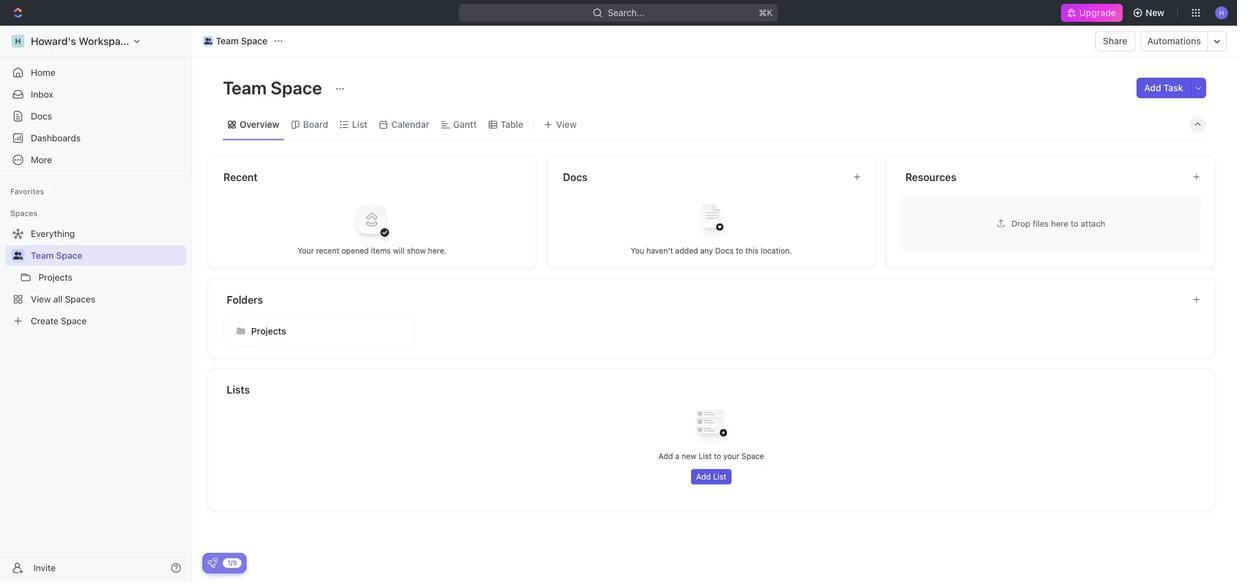 Task type: describe. For each thing, give the bounding box(es) containing it.
howard's
[[31, 35, 76, 47]]

create space link
[[5, 311, 184, 332]]

workspace
[[79, 35, 132, 47]]

everything
[[31, 228, 75, 239]]

upgrade
[[1080, 7, 1116, 18]]

upgrade link
[[1062, 4, 1123, 22]]

all
[[53, 294, 62, 305]]

share
[[1103, 36, 1128, 46]]

team inside sidebar navigation
[[31, 250, 54, 261]]

h inside sidebar navigation
[[15, 37, 21, 46]]

projects button
[[224, 315, 415, 347]]

add for add task
[[1145, 83, 1162, 93]]

view for view all spaces
[[31, 294, 51, 305]]

invite
[[33, 563, 56, 573]]

0 horizontal spatial list
[[352, 119, 367, 130]]

projects inside projects link
[[39, 272, 72, 283]]

favorites button
[[5, 184, 49, 199]]

show
[[407, 246, 426, 255]]

create space
[[31, 316, 87, 326]]

calendar link
[[389, 116, 429, 134]]

gantt link
[[451, 116, 477, 134]]

recent
[[316, 246, 339, 255]]

your
[[724, 452, 740, 461]]

automations
[[1148, 36, 1201, 46]]

you
[[631, 246, 644, 255]]

view for view
[[556, 119, 577, 130]]

drop
[[1012, 218, 1031, 228]]

new
[[1146, 7, 1165, 18]]

add task
[[1145, 83, 1183, 93]]

onboarding checklist button image
[[208, 558, 218, 569]]

⌘k
[[759, 7, 773, 18]]

location.
[[761, 246, 792, 255]]

haven't
[[647, 246, 673, 255]]

this
[[746, 246, 759, 255]]

view button
[[540, 110, 581, 140]]

1 vertical spatial docs
[[563, 171, 588, 183]]

inbox
[[31, 89, 53, 100]]

space inside create space link
[[61, 316, 87, 326]]

howard's workspace
[[31, 35, 132, 47]]

no recent items image
[[346, 194, 398, 245]]

1 vertical spatial team
[[223, 77, 267, 98]]

create
[[31, 316, 58, 326]]

1 vertical spatial team space
[[223, 77, 326, 98]]

0 vertical spatial team space link
[[200, 33, 271, 49]]

more button
[[5, 150, 186, 170]]

resources button
[[905, 169, 1182, 185]]

you haven't added any docs to this location.
[[631, 246, 792, 255]]

onboarding checklist button element
[[208, 558, 218, 569]]

list inside add list button
[[713, 473, 727, 482]]

favorites
[[10, 187, 44, 196]]

added
[[675, 246, 698, 255]]

home link
[[5, 62, 186, 83]]

add list button
[[691, 469, 732, 485]]

1 horizontal spatial to
[[736, 246, 743, 255]]

0 horizontal spatial to
[[714, 452, 721, 461]]

add a new list to your space
[[659, 452, 764, 461]]

more
[[31, 155, 52, 165]]

table
[[501, 119, 523, 130]]

drop files here to attach
[[1012, 218, 1106, 228]]

overview link
[[237, 116, 279, 134]]

projects link
[[39, 267, 184, 288]]

space down everything
[[56, 250, 83, 261]]

user group image
[[13, 252, 23, 260]]

space right your at right bottom
[[742, 452, 764, 461]]

tree inside sidebar navigation
[[5, 224, 186, 332]]

dashboards link
[[5, 128, 186, 148]]

dashboards
[[31, 133, 81, 143]]

no most used docs image
[[686, 194, 737, 245]]



Task type: vqa. For each thing, say whether or not it's contained in the screenshot.
top Doc
no



Task type: locate. For each thing, give the bounding box(es) containing it.
1 vertical spatial to
[[736, 246, 743, 255]]

team space link
[[200, 33, 271, 49], [31, 245, 184, 266]]

h
[[1220, 9, 1224, 16], [15, 37, 21, 46]]

tree containing everything
[[5, 224, 186, 332]]

projects inside projects button
[[251, 326, 286, 336]]

task
[[1164, 83, 1183, 93]]

add left a
[[659, 452, 673, 461]]

docs link
[[5, 106, 186, 127]]

0 horizontal spatial projects
[[39, 272, 72, 283]]

add
[[1145, 83, 1162, 93], [659, 452, 673, 461], [696, 473, 711, 482]]

add left task
[[1145, 83, 1162, 93]]

lists button
[[226, 382, 1200, 397]]

2 horizontal spatial add
[[1145, 83, 1162, 93]]

0 horizontal spatial h
[[15, 37, 21, 46]]

docs
[[31, 111, 52, 121], [563, 171, 588, 183], [715, 246, 734, 255]]

add list
[[696, 473, 727, 482]]

any
[[700, 246, 713, 255]]

list right new
[[699, 452, 712, 461]]

lists
[[227, 384, 250, 396]]

add for add a new list to your space
[[659, 452, 673, 461]]

board link
[[301, 116, 328, 134]]

1 vertical spatial h
[[15, 37, 21, 46]]

home
[[31, 67, 55, 78]]

items
[[371, 246, 391, 255]]

space
[[241, 36, 268, 46], [271, 77, 322, 98], [56, 250, 83, 261], [61, 316, 87, 326], [742, 452, 764, 461]]

view inside button
[[556, 119, 577, 130]]

projects
[[39, 272, 72, 283], [251, 326, 286, 336]]

2 vertical spatial team space
[[31, 250, 83, 261]]

folders button
[[226, 292, 1182, 307]]

to
[[1071, 218, 1079, 228], [736, 246, 743, 255], [714, 452, 721, 461]]

0 vertical spatial view
[[556, 119, 577, 130]]

spaces
[[10, 209, 38, 218], [65, 294, 95, 305]]

1 vertical spatial list
[[699, 452, 712, 461]]

recent
[[224, 171, 258, 183]]

1 horizontal spatial view
[[556, 119, 577, 130]]

team space
[[216, 36, 268, 46], [223, 77, 326, 98], [31, 250, 83, 261]]

0 horizontal spatial add
[[659, 452, 673, 461]]

team up overview link on the top of the page
[[223, 77, 267, 98]]

list down "add a new list to your space"
[[713, 473, 727, 482]]

everything link
[[5, 224, 184, 244]]

no lists icon. image
[[686, 400, 737, 451]]

0 horizontal spatial docs
[[31, 111, 52, 121]]

will
[[393, 246, 405, 255]]

view left all
[[31, 294, 51, 305]]

view all spaces link
[[5, 289, 184, 310]]

1 horizontal spatial add
[[696, 473, 711, 482]]

0 horizontal spatial spaces
[[10, 209, 38, 218]]

team space inside "tree"
[[31, 250, 83, 261]]

search...
[[608, 7, 645, 18]]

0 vertical spatial projects
[[39, 272, 72, 283]]

1 vertical spatial view
[[31, 294, 51, 305]]

overview
[[240, 119, 279, 130]]

1 vertical spatial add
[[659, 452, 673, 461]]

gantt
[[453, 119, 477, 130]]

space right user group image
[[241, 36, 268, 46]]

tree
[[5, 224, 186, 332]]

space down view all spaces
[[61, 316, 87, 326]]

view button
[[540, 116, 581, 134]]

table link
[[498, 116, 523, 134]]

h inside dropdown button
[[1220, 9, 1224, 16]]

a
[[675, 452, 680, 461]]

2 vertical spatial list
[[713, 473, 727, 482]]

0 horizontal spatial team space link
[[31, 245, 184, 266]]

spaces right all
[[65, 294, 95, 305]]

1 vertical spatial team space link
[[31, 245, 184, 266]]

0 vertical spatial list
[[352, 119, 367, 130]]

projects up all
[[39, 272, 72, 283]]

add down "add a new list to your space"
[[696, 473, 711, 482]]

team space up overview
[[223, 77, 326, 98]]

docs right any
[[715, 246, 734, 255]]

0 vertical spatial docs
[[31, 111, 52, 121]]

docs inside sidebar navigation
[[31, 111, 52, 121]]

view right table
[[556, 119, 577, 130]]

your recent opened items will show here.
[[298, 246, 447, 255]]

spaces down 'favorites'
[[10, 209, 38, 218]]

team right user group image
[[216, 36, 239, 46]]

2 vertical spatial docs
[[715, 246, 734, 255]]

list
[[352, 119, 367, 130], [699, 452, 712, 461], [713, 473, 727, 482]]

team space right user group image
[[216, 36, 268, 46]]

new
[[682, 452, 697, 461]]

view all spaces
[[31, 294, 95, 305]]

0 vertical spatial team
[[216, 36, 239, 46]]

0 vertical spatial to
[[1071, 218, 1079, 228]]

1 vertical spatial projects
[[251, 326, 286, 336]]

inbox link
[[5, 84, 186, 105]]

2 vertical spatial team
[[31, 250, 54, 261]]

1 horizontal spatial spaces
[[65, 294, 95, 305]]

1 vertical spatial spaces
[[65, 294, 95, 305]]

resources
[[906, 171, 957, 183]]

0 vertical spatial add
[[1145, 83, 1162, 93]]

2 vertical spatial add
[[696, 473, 711, 482]]

team
[[216, 36, 239, 46], [223, 77, 267, 98], [31, 250, 54, 261]]

folders
[[227, 294, 263, 306]]

new button
[[1128, 3, 1173, 23]]

spaces inside "tree"
[[65, 294, 95, 305]]

to left your at right bottom
[[714, 452, 721, 461]]

list right board
[[352, 119, 367, 130]]

add task button
[[1137, 78, 1191, 98]]

team down everything
[[31, 250, 54, 261]]

view inside "tree"
[[31, 294, 51, 305]]

here
[[1051, 218, 1069, 228]]

0 vertical spatial h
[[1220, 9, 1224, 16]]

1/5
[[227, 559, 237, 567]]

here.
[[428, 246, 447, 255]]

attach
[[1081, 218, 1106, 228]]

1 horizontal spatial docs
[[563, 171, 588, 183]]

add for add list
[[696, 473, 711, 482]]

2 horizontal spatial to
[[1071, 218, 1079, 228]]

user group image
[[204, 38, 212, 44]]

0 horizontal spatial view
[[31, 294, 51, 305]]

1 horizontal spatial projects
[[251, 326, 286, 336]]

1 horizontal spatial list
[[699, 452, 712, 461]]

view
[[556, 119, 577, 130], [31, 294, 51, 305]]

1 horizontal spatial team space link
[[200, 33, 271, 49]]

h button
[[1212, 3, 1232, 23]]

space up board link
[[271, 77, 322, 98]]

add inside button
[[1145, 83, 1162, 93]]

board
[[303, 119, 328, 130]]

calendar
[[391, 119, 429, 130]]

opened
[[342, 246, 369, 255]]

add inside button
[[696, 473, 711, 482]]

projects down folders
[[251, 326, 286, 336]]

2 horizontal spatial docs
[[715, 246, 734, 255]]

sidebar navigation
[[0, 26, 195, 583]]

0 vertical spatial spaces
[[10, 209, 38, 218]]

docs down inbox
[[31, 111, 52, 121]]

your
[[298, 246, 314, 255]]

list link
[[350, 116, 367, 134]]

files
[[1033, 218, 1049, 228]]

to right here
[[1071, 218, 1079, 228]]

share button
[[1095, 31, 1136, 51]]

to left the this
[[736, 246, 743, 255]]

docs down view button
[[563, 171, 588, 183]]

1 horizontal spatial h
[[1220, 9, 1224, 16]]

howard's workspace, , element
[[12, 35, 24, 48]]

2 vertical spatial to
[[714, 452, 721, 461]]

0 vertical spatial team space
[[216, 36, 268, 46]]

automations button
[[1141, 31, 1208, 51]]

team space down everything
[[31, 250, 83, 261]]

2 horizontal spatial list
[[713, 473, 727, 482]]



